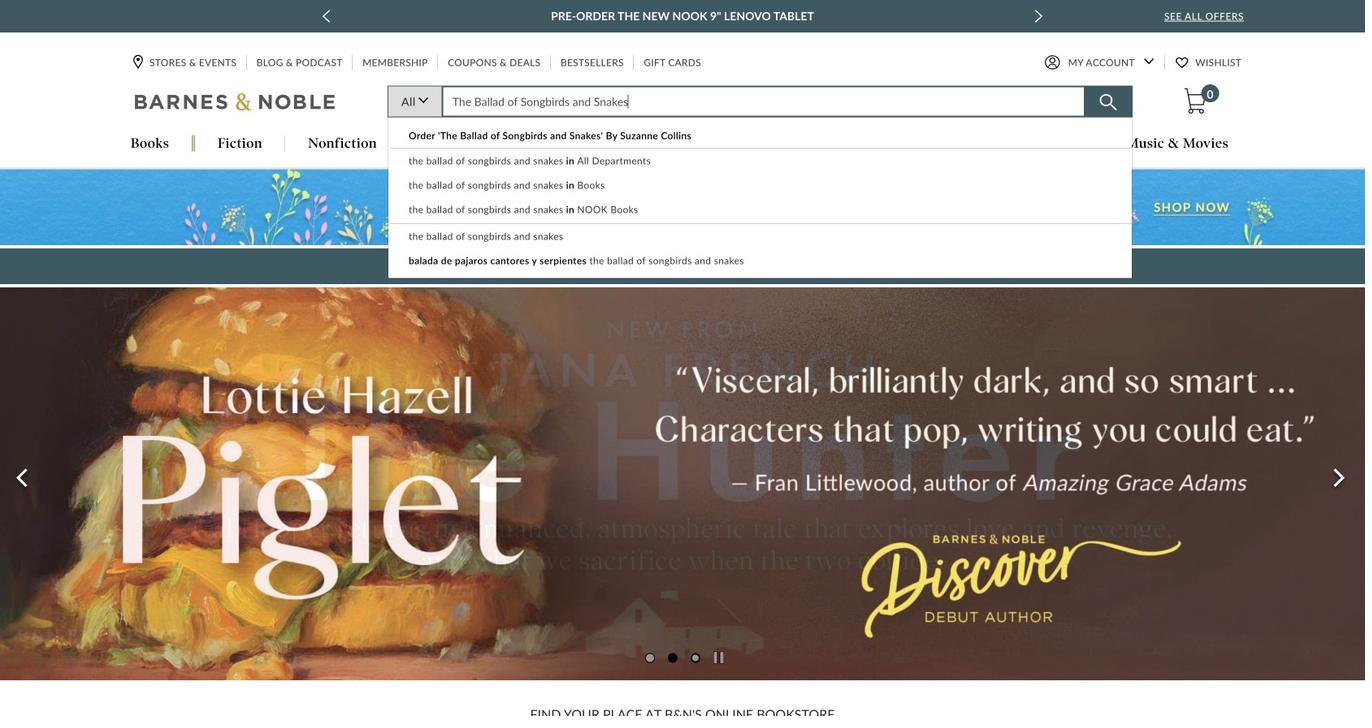 Task type: vqa. For each thing, say whether or not it's contained in the screenshot.
next slide / item image
yes



Task type: describe. For each thing, give the bounding box(es) containing it.
visceral, brilliantly dark, and so smart... characters that pop, writing you could eat. --fran littlewood, author of amazing grace adams image
[[0, 237, 1365, 717]]

logo image
[[135, 92, 336, 115]]

user image
[[1045, 55, 1060, 70]]



Task type: locate. For each thing, give the bounding box(es) containing it.
previous slide / item image
[[322, 10, 330, 23]]

next slide / item image
[[1035, 10, 1043, 23]]

None field
[[442, 86, 1085, 117]]

menu-options list box
[[388, 117, 1133, 279]]

easter gift collection - shop now image
[[0, 169, 1365, 245]]

search image
[[1100, 94, 1117, 111]]

down arrow image
[[1144, 58, 1155, 65]]

cart image
[[1184, 88, 1206, 114]]

the hunter by tana french - cal hooper returns in a nuanced, atmospheric tale that explores love, revenge and what we sacrifice when the two collide. image
[[0, 237, 1365, 717]]

Search by Title, Author, Keyword or ISBN text field
[[442, 86, 1085, 117]]

main content
[[0, 169, 1365, 717]]



